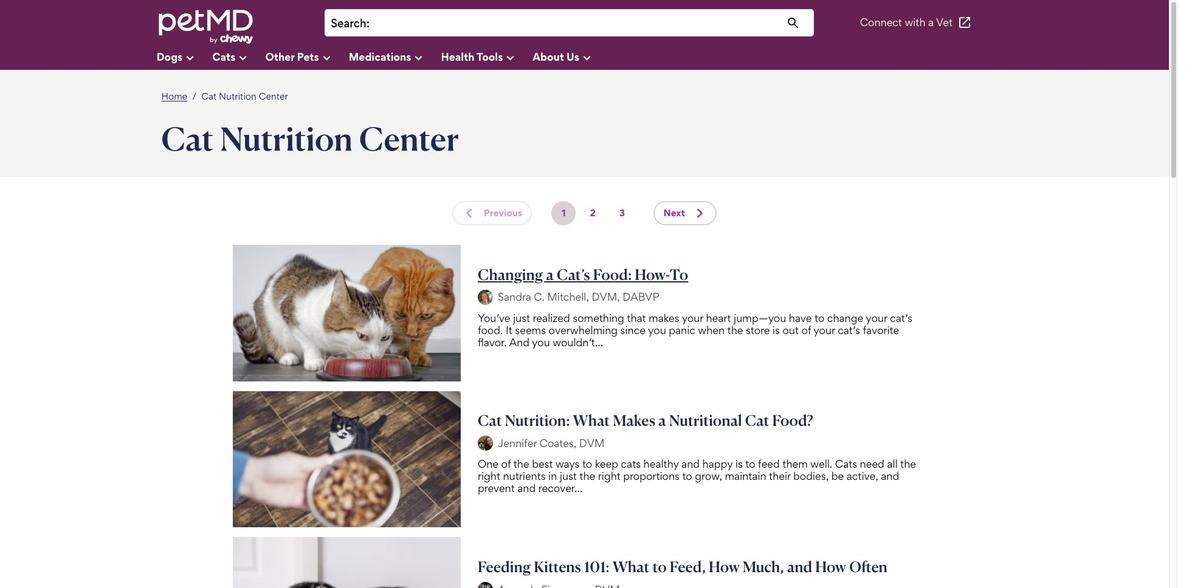 Task type: locate. For each thing, give the bounding box(es) containing it.
2 horizontal spatial a
[[929, 16, 934, 29]]

1 horizontal spatial you
[[648, 324, 666, 337]]

1 horizontal spatial center
[[359, 119, 459, 159]]

0 horizontal spatial is
[[736, 458, 743, 471]]

have
[[789, 312, 812, 325]]

your
[[682, 312, 704, 325], [866, 312, 888, 325], [814, 324, 835, 337]]

1 horizontal spatial cat's
[[890, 312, 913, 325]]

0 horizontal spatial your
[[682, 312, 704, 325]]

a inside button
[[929, 16, 934, 29]]

the
[[728, 324, 743, 337], [514, 458, 530, 471], [901, 458, 916, 471], [580, 470, 596, 483]]

what
[[573, 412, 610, 430], [613, 558, 650, 577]]

cats right well.
[[835, 458, 858, 471]]

nutrition:
[[505, 412, 570, 430]]

to
[[815, 312, 825, 325], [583, 458, 592, 471], [746, 458, 756, 471], [683, 470, 693, 483], [653, 558, 667, 577]]

a
[[929, 16, 934, 29], [546, 266, 554, 284], [659, 412, 667, 430]]

0 vertical spatial nutrition
[[219, 91, 257, 102]]

your right the have
[[814, 324, 835, 337]]

one
[[478, 458, 499, 471]]

0 horizontal spatial right
[[478, 470, 500, 483]]

just right it
[[513, 312, 530, 325]]

by image
[[478, 436, 493, 451]]

0 horizontal spatial cat's
[[838, 324, 861, 337]]

0 vertical spatial of
[[802, 324, 811, 337]]

be
[[832, 470, 844, 483]]

0 horizontal spatial of
[[501, 458, 511, 471]]

dvm,
[[592, 291, 620, 304]]

1 vertical spatial what
[[613, 558, 650, 577]]

0 vertical spatial cats
[[212, 50, 236, 63]]

by image
[[478, 290, 493, 305]]

flavor.
[[478, 336, 507, 349]]

2 how from the left
[[816, 558, 847, 577]]

sandra c. mitchell, dvm, dabvp
[[498, 291, 659, 304]]

all
[[888, 458, 898, 471]]

0 vertical spatial center
[[259, 91, 288, 102]]

and right much,
[[787, 558, 813, 577]]

cats
[[212, 50, 236, 63], [835, 458, 858, 471]]

to inside you've just realized something that makes your heart jump—you have to change your cat's food. it seems overwhelming since you panic when the store is out of your cat's favorite flavor. and you wouldn't...
[[815, 312, 825, 325]]

how
[[709, 558, 740, 577], [816, 558, 847, 577]]

how right feed,
[[709, 558, 740, 577]]

0 horizontal spatial just
[[513, 312, 530, 325]]

food?
[[773, 412, 814, 430]]

2 vertical spatial a
[[659, 412, 667, 430]]

1 horizontal spatial of
[[802, 324, 811, 337]]

you
[[648, 324, 666, 337], [532, 336, 550, 349]]

0 horizontal spatial center
[[259, 91, 288, 102]]

right left "cats"
[[598, 470, 621, 483]]

cats down 'petmd home' image
[[212, 50, 236, 63]]

of right one
[[501, 458, 511, 471]]

1 horizontal spatial cats
[[835, 458, 858, 471]]

of
[[802, 324, 811, 337], [501, 458, 511, 471]]

the down dvm
[[580, 470, 596, 483]]

a left cat's
[[546, 266, 554, 284]]

1 horizontal spatial just
[[560, 470, 577, 483]]

just
[[513, 312, 530, 325], [560, 470, 577, 483]]

0 vertical spatial a
[[929, 16, 934, 29]]

and
[[682, 458, 700, 471], [881, 470, 900, 483], [518, 482, 536, 495], [787, 558, 813, 577]]

to left feed at the right of page
[[746, 458, 756, 471]]

connect with a vet button
[[860, 8, 972, 37]]

cat left the food?
[[745, 412, 770, 430]]

connect
[[860, 16, 902, 29]]

the left store in the bottom of the page
[[728, 324, 743, 337]]

jennifer coates, dvm
[[498, 437, 605, 450]]

cat's left the "favorite" at right bottom
[[838, 324, 861, 337]]

feed,
[[670, 558, 706, 577]]

1 vertical spatial nutrition
[[220, 119, 353, 159]]

is right happy
[[736, 458, 743, 471]]

to right the have
[[815, 312, 825, 325]]

cat down home link
[[161, 119, 214, 159]]

0 horizontal spatial how
[[709, 558, 740, 577]]

a right makes
[[659, 412, 667, 430]]

101:
[[584, 558, 610, 577]]

health tools
[[441, 50, 503, 63]]

best
[[532, 458, 553, 471]]

us
[[567, 50, 579, 63]]

prevent
[[478, 482, 515, 495]]

the left best
[[514, 458, 530, 471]]

how left 'often'
[[816, 558, 847, 577]]

to left feed,
[[653, 558, 667, 577]]

dogs
[[157, 50, 183, 63]]

1 vertical spatial a
[[546, 266, 554, 284]]

medications button
[[349, 46, 441, 70]]

often
[[850, 558, 888, 577]]

a left 'vet'
[[929, 16, 934, 29]]

cat right home
[[201, 91, 217, 102]]

feeding kittens 101: what to feed, how much, and how often link
[[228, 538, 942, 589]]

of right out
[[802, 324, 811, 337]]

1 vertical spatial just
[[560, 470, 577, 483]]

1 right from the left
[[478, 470, 500, 483]]

1 horizontal spatial a
[[659, 412, 667, 430]]

what up dvm
[[573, 412, 610, 430]]

your right the change
[[866, 312, 888, 325]]

petmd home image
[[157, 8, 254, 45]]

0 vertical spatial is
[[773, 324, 780, 337]]

cats inside popup button
[[212, 50, 236, 63]]

just right in
[[560, 470, 577, 483]]

None text field
[[376, 15, 809, 32]]

dogs button
[[157, 46, 212, 70]]

1 vertical spatial cats
[[835, 458, 858, 471]]

1 vertical spatial cat nutrition center
[[161, 119, 459, 159]]

cat up by image
[[478, 412, 502, 430]]

1 horizontal spatial is
[[773, 324, 780, 337]]

1 vertical spatial of
[[501, 458, 511, 471]]

dvm
[[579, 437, 605, 450]]

maintain
[[725, 470, 767, 483]]

nutrition
[[219, 91, 257, 102], [220, 119, 353, 159]]

them
[[783, 458, 808, 471]]

1 horizontal spatial how
[[816, 558, 847, 577]]

3
[[620, 207, 625, 219]]

0 horizontal spatial a
[[546, 266, 554, 284]]

feeding
[[478, 558, 531, 577]]

cat's
[[890, 312, 913, 325], [838, 324, 861, 337]]

change
[[828, 312, 864, 325]]

feeding kittens 101: what to feed, how much, and how often
[[478, 558, 888, 577]]

what right 101:
[[613, 558, 650, 577]]

proportions
[[623, 470, 680, 483]]

0 horizontal spatial what
[[573, 412, 610, 430]]

1 vertical spatial is
[[736, 458, 743, 471]]

0 vertical spatial just
[[513, 312, 530, 325]]

is inside one of the best ways to keep cats healthy and happy is to feed them well. cats need all the right nutrients in just the right proportions to grow, maintain their bodies, be active, and prevent and recover...
[[736, 458, 743, 471]]

keep
[[595, 458, 619, 471]]

cat
[[201, 91, 217, 102], [161, 119, 214, 159], [478, 412, 502, 430], [745, 412, 770, 430]]

1 horizontal spatial right
[[598, 470, 621, 483]]

is left out
[[773, 324, 780, 337]]

how-
[[635, 266, 670, 284]]

cat's right the change
[[890, 312, 913, 325]]

0 horizontal spatial cats
[[212, 50, 236, 63]]

:
[[367, 16, 370, 30]]

and left happy
[[682, 458, 700, 471]]

your left heart
[[682, 312, 704, 325]]

right
[[478, 470, 500, 483], [598, 470, 621, 483]]

you right and at bottom
[[532, 336, 550, 349]]

0 vertical spatial cat nutrition center
[[201, 91, 288, 102]]

need
[[860, 458, 885, 471]]

and left in
[[518, 482, 536, 495]]

home
[[161, 91, 188, 102]]

3 link
[[610, 201, 635, 226]]

you right the that
[[648, 324, 666, 337]]

health tools button
[[441, 46, 533, 70]]

center
[[259, 91, 288, 102], [359, 119, 459, 159]]

with
[[905, 16, 926, 29]]

right down by image
[[478, 470, 500, 483]]



Task type: describe. For each thing, give the bounding box(es) containing it.
jump—you
[[734, 312, 787, 325]]

makes
[[613, 412, 656, 430]]

pets
[[297, 50, 319, 63]]

well.
[[811, 458, 833, 471]]

cat's
[[557, 266, 590, 284]]

of inside you've just realized something that makes your heart jump—you have to change your cat's food. it seems overwhelming since you panic when the store is out of your cat's favorite flavor. and you wouldn't...
[[802, 324, 811, 337]]

just inside you've just realized something that makes your heart jump—you have to change your cat's food. it seems overwhelming since you panic when the store is out of your cat's favorite flavor. and you wouldn't...
[[513, 312, 530, 325]]

to left grow,
[[683, 470, 693, 483]]

of inside one of the best ways to keep cats healthy and happy is to feed them well. cats need all the right nutrients in just the right proportions to grow, maintain their bodies, be active, and prevent and recover...
[[501, 458, 511, 471]]

it
[[506, 324, 513, 337]]

seems
[[515, 324, 546, 337]]

connect with a vet
[[860, 16, 953, 29]]

favorite
[[863, 324, 900, 337]]

just inside one of the best ways to keep cats healthy and happy is to feed them well. cats need all the right nutrients in just the right proportions to grow, maintain their bodies, be active, and prevent and recover...
[[560, 470, 577, 483]]

their
[[769, 470, 791, 483]]

mitchell,
[[548, 291, 589, 304]]

to left keep
[[583, 458, 592, 471]]

bodies,
[[794, 470, 829, 483]]

to
[[670, 266, 689, 284]]

heart
[[706, 312, 731, 325]]

kittens
[[534, 558, 581, 577]]

when
[[698, 324, 725, 337]]

health
[[441, 50, 475, 63]]

and right active,
[[881, 470, 900, 483]]

recover...
[[539, 482, 583, 495]]

1 horizontal spatial what
[[613, 558, 650, 577]]

changing
[[478, 266, 543, 284]]

wouldn't...
[[553, 336, 603, 349]]

search
[[331, 16, 367, 30]]

medications
[[349, 50, 411, 63]]

next
[[664, 207, 685, 219]]

you've
[[478, 312, 511, 325]]

food:
[[593, 266, 632, 284]]

one of the best ways to keep cats healthy and happy is to feed them well. cats need all the right nutrients in just the right proportions to grow, maintain their bodies, be active, and prevent and recover...
[[478, 458, 916, 495]]

cats
[[621, 458, 641, 471]]

2 link
[[581, 201, 605, 226]]

other
[[265, 50, 295, 63]]

2 right from the left
[[598, 470, 621, 483]]

that
[[627, 312, 646, 325]]

something
[[573, 312, 625, 325]]

dabvp
[[623, 291, 659, 304]]

panic
[[669, 324, 696, 337]]

other pets button
[[265, 46, 349, 70]]

jennifer
[[498, 437, 537, 450]]

and
[[509, 336, 530, 349]]

1 how from the left
[[709, 558, 740, 577]]

about us button
[[533, 46, 609, 70]]

sandra
[[498, 291, 531, 304]]

cats inside one of the best ways to keep cats healthy and happy is to feed them well. cats need all the right nutrients in just the right proportions to grow, maintain their bodies, be active, and prevent and recover...
[[835, 458, 858, 471]]

active,
[[847, 470, 879, 483]]

food.
[[478, 324, 503, 337]]

about
[[533, 50, 564, 63]]

feed
[[758, 458, 780, 471]]

is inside you've just realized something that makes your heart jump—you have to change your cat's food. it seems overwhelming since you panic when the store is out of your cat's favorite flavor. and you wouldn't...
[[773, 324, 780, 337]]

nutritional
[[670, 412, 742, 430]]

you've just realized something that makes your heart jump—you have to change your cat's food. it seems overwhelming since you panic when the store is out of your cat's favorite flavor. and you wouldn't...
[[478, 312, 913, 349]]

other pets
[[265, 50, 319, 63]]

1 vertical spatial center
[[359, 119, 459, 159]]

the right "all" at right bottom
[[901, 458, 916, 471]]

2 horizontal spatial your
[[866, 312, 888, 325]]

cats button
[[212, 46, 265, 70]]

much,
[[743, 558, 784, 577]]

out
[[783, 324, 799, 337]]

realized
[[533, 312, 570, 325]]

c.
[[534, 291, 545, 304]]

in
[[549, 470, 557, 483]]

happy
[[703, 458, 733, 471]]

tools
[[477, 50, 503, 63]]

0 horizontal spatial you
[[532, 336, 550, 349]]

search :
[[331, 16, 370, 30]]

store
[[746, 324, 770, 337]]

nutrients
[[503, 470, 546, 483]]

coates,
[[540, 437, 577, 450]]

1 horizontal spatial your
[[814, 324, 835, 337]]

ways
[[556, 458, 580, 471]]

changing a cat's food: how-to
[[478, 266, 689, 284]]

makes
[[649, 312, 680, 325]]

2
[[590, 207, 596, 219]]

next link
[[654, 201, 717, 226]]

the inside you've just realized something that makes your heart jump—you have to change your cat's food. it seems overwhelming since you panic when the store is out of your cat's favorite flavor. and you wouldn't...
[[728, 324, 743, 337]]

cat nutrition: what makes a nutritional cat food?
[[478, 412, 814, 430]]

0 vertical spatial what
[[573, 412, 610, 430]]

healthy
[[644, 458, 679, 471]]

vet
[[937, 16, 953, 29]]

grow,
[[695, 470, 722, 483]]

home link
[[161, 91, 188, 102]]



Task type: vqa. For each thing, say whether or not it's contained in the screenshot.
Dental Issues in Cats Link
no



